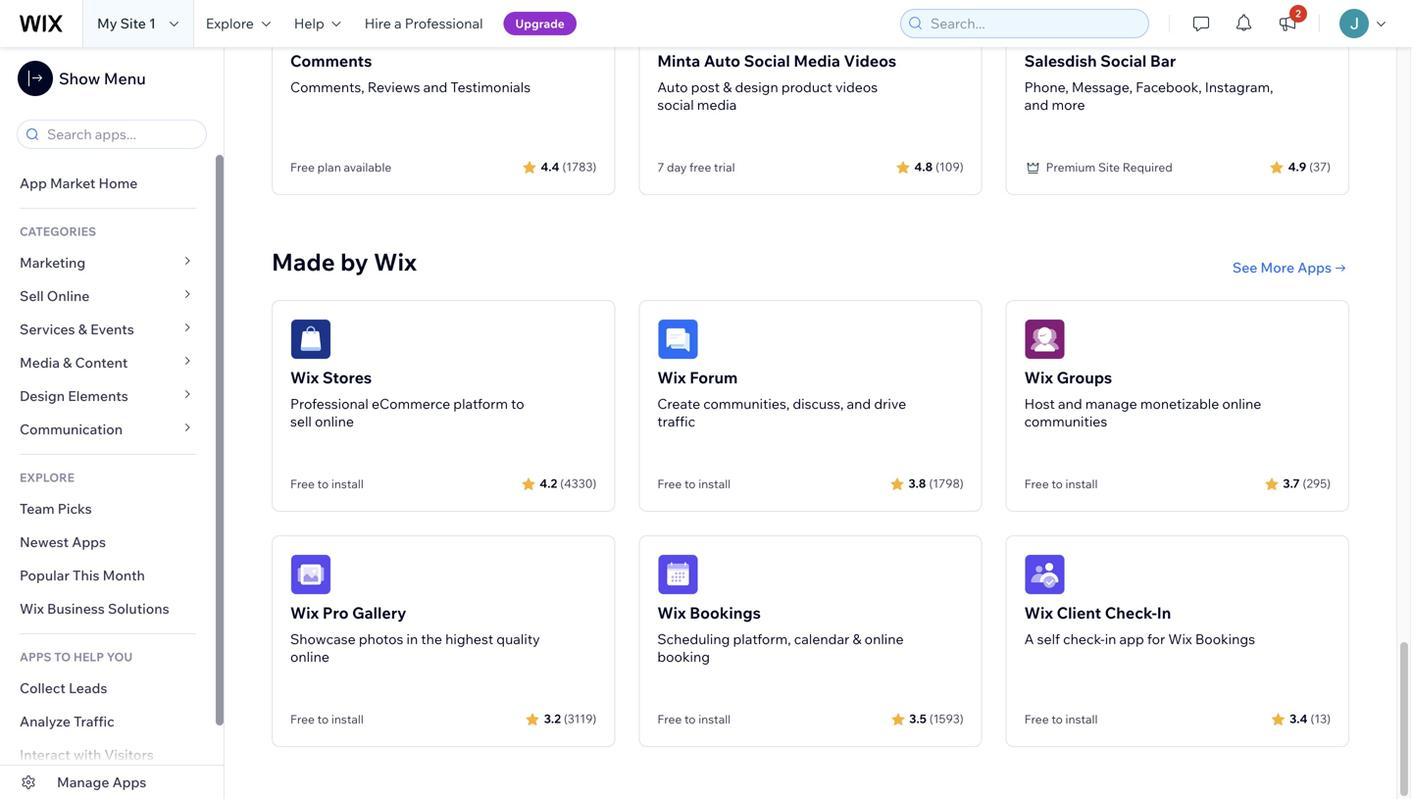 Task type: vqa. For each thing, say whether or not it's contained in the screenshot.


Task type: describe. For each thing, give the bounding box(es) containing it.
videos
[[844, 51, 896, 71]]

to for wix groups
[[1051, 477, 1063, 491]]

show menu button
[[18, 61, 146, 96]]

free to install for scheduling
[[657, 712, 731, 727]]

categories
[[20, 224, 96, 239]]

free to install for host
[[1024, 477, 1098, 491]]

traffic
[[657, 413, 695, 430]]

wix for check-
[[1024, 603, 1053, 623]]

interact with visitors link
[[0, 738, 216, 772]]

3.5 (1593)
[[909, 712, 964, 726]]

visitors
[[104, 746, 154, 763]]

3.2 (3119)
[[544, 712, 597, 726]]

4.2
[[540, 476, 557, 491]]

show menu
[[59, 69, 146, 88]]

apps for newest apps
[[72, 533, 106, 551]]

online inside the "wix groups host and manage monetizable online communities"
[[1222, 395, 1261, 413]]

and inside the "wix groups host and manage monetizable online communities"
[[1058, 395, 1082, 413]]

highest
[[445, 631, 493, 648]]

bookings inside wix bookings scheduling platform, calendar & online booking
[[690, 603, 761, 623]]

comments
[[290, 51, 372, 71]]

design
[[735, 79, 778, 96]]

wix pro gallery logo image
[[290, 554, 331, 595]]

(1783)
[[562, 160, 597, 174]]

monetizable
[[1140, 395, 1219, 413]]

online inside wix bookings scheduling platform, calendar & online booking
[[865, 631, 904, 648]]

site for my
[[120, 15, 146, 32]]

communication
[[20, 421, 126, 438]]

minta auto social media videos auto post & design product videos social media
[[657, 51, 896, 113]]

install for check-
[[1065, 712, 1098, 727]]

pro
[[323, 603, 349, 623]]

sidebar element
[[0, 47, 225, 799]]

calendar
[[794, 631, 849, 648]]

more
[[1052, 96, 1085, 113]]

design elements
[[20, 387, 128, 404]]

1
[[149, 15, 156, 32]]

wix forum logo image
[[657, 319, 698, 360]]

newest apps
[[20, 533, 106, 551]]

show
[[59, 69, 100, 88]]

to
[[54, 650, 71, 664]]

in inside wix client check-in a self check-in app for wix bookings
[[1105, 631, 1116, 648]]

wix right by
[[374, 247, 417, 277]]

forum
[[690, 368, 738, 388]]

& inside the services & events link
[[78, 321, 87, 338]]

and inside salesdish social bar phone, message, facebook, instagram, and more
[[1024, 96, 1049, 113]]

collect leads link
[[0, 672, 216, 705]]

wix client check-in a self check-in app for wix bookings
[[1024, 603, 1255, 648]]

wix right 'for'
[[1168, 631, 1192, 648]]

wix groups logo image
[[1024, 319, 1066, 360]]

install for professional
[[331, 477, 364, 491]]

business
[[47, 600, 105, 617]]

facebook,
[[1136, 79, 1202, 96]]

social
[[657, 96, 694, 113]]

4.4 (1783)
[[541, 160, 597, 174]]

(13)
[[1310, 712, 1331, 726]]

interact with visitors
[[20, 746, 154, 763]]

3.7 (295)
[[1283, 476, 1331, 491]]

free for wix stores
[[290, 477, 315, 491]]

photos
[[359, 631, 403, 648]]

picks
[[58, 500, 92, 517]]

media
[[697, 96, 737, 113]]

marketing link
[[0, 246, 216, 279]]

media inside sidebar element
[[20, 354, 60, 371]]

manage apps link
[[0, 766, 224, 799]]

free for wix forum
[[657, 477, 682, 491]]

booking
[[657, 648, 710, 666]]

wix bookings logo image
[[657, 554, 698, 595]]

3.4 (13)
[[1290, 712, 1331, 726]]

month
[[103, 567, 145, 584]]

1 vertical spatial auto
[[657, 79, 688, 96]]

in
[[1157, 603, 1171, 623]]

leads
[[69, 680, 107, 697]]

(4330)
[[560, 476, 597, 491]]

wix for gallery
[[290, 603, 319, 623]]

premium site required
[[1046, 160, 1173, 175]]

in inside wix pro gallery showcase photos in the highest quality online
[[406, 631, 418, 648]]

sell online
[[20, 287, 90, 304]]

wix client check-in logo image
[[1024, 554, 1066, 595]]

wix for solutions
[[20, 600, 44, 617]]

wix for scheduling
[[657, 603, 686, 623]]

to inside wix stores professional ecommerce platform to sell online
[[511, 395, 524, 413]]

apps
[[20, 650, 51, 664]]

professional for a
[[405, 15, 483, 32]]

product
[[781, 79, 832, 96]]

& inside media & content link
[[63, 354, 72, 371]]

7 day free trial
[[657, 160, 735, 175]]

manage
[[1085, 395, 1137, 413]]

quality
[[496, 631, 540, 648]]

drive
[[874, 395, 906, 413]]

help
[[294, 15, 324, 32]]

3.5
[[909, 712, 927, 726]]

3.2
[[544, 712, 561, 726]]

wix stores logo image
[[290, 319, 331, 360]]

message,
[[1072, 79, 1133, 96]]

bar
[[1150, 51, 1176, 71]]

apps inside button
[[1298, 259, 1332, 276]]

create
[[657, 395, 700, 413]]

communities,
[[703, 395, 790, 413]]

wix for create
[[657, 368, 686, 388]]

bookings inside wix client check-in a self check-in app for wix bookings
[[1195, 631, 1255, 648]]

host
[[1024, 395, 1055, 413]]

scheduling
[[657, 631, 730, 648]]

wix for host
[[1024, 368, 1053, 388]]

the
[[421, 631, 442, 648]]

4.9
[[1288, 160, 1306, 174]]

wix groups host and manage monetizable online communities
[[1024, 368, 1261, 430]]

(1593)
[[929, 712, 964, 726]]

reviews
[[368, 79, 420, 96]]

app
[[20, 175, 47, 192]]

analyze
[[20, 713, 71, 730]]

comments comments, reviews and testimonials
[[290, 51, 531, 96]]

upgrade button
[[504, 12, 576, 35]]



Task type: locate. For each thing, give the bounding box(es) containing it.
1 horizontal spatial auto
[[704, 51, 740, 71]]

social up "message,"
[[1100, 51, 1147, 71]]

team picks link
[[0, 492, 216, 526]]

free to install down showcase
[[290, 712, 364, 727]]

install down booking
[[698, 712, 731, 727]]

and down phone,
[[1024, 96, 1049, 113]]

& right calendar
[[853, 631, 861, 648]]

showcase
[[290, 631, 356, 648]]

plan
[[317, 160, 341, 175]]

communication link
[[0, 413, 216, 446]]

free to install for gallery
[[290, 712, 364, 727]]

salesdish
[[1024, 51, 1097, 71]]

(37)
[[1309, 160, 1331, 174]]

online down showcase
[[290, 648, 329, 666]]

free to install for create
[[657, 477, 731, 491]]

in left app
[[1105, 631, 1116, 648]]

design
[[20, 387, 65, 404]]

gallery
[[352, 603, 406, 623]]

4.2 (4330)
[[540, 476, 597, 491]]

install up wix pro gallery logo
[[331, 477, 364, 491]]

sell
[[290, 413, 312, 430]]

in left the
[[406, 631, 418, 648]]

1 horizontal spatial social
[[1100, 51, 1147, 71]]

2 vertical spatial apps
[[112, 774, 146, 791]]

1 vertical spatial media
[[20, 354, 60, 371]]

1 horizontal spatial site
[[1098, 160, 1120, 175]]

free to install down self
[[1024, 712, 1098, 727]]

to for wix bookings
[[684, 712, 696, 727]]

wix down popular
[[20, 600, 44, 617]]

3.4
[[1290, 712, 1308, 726]]

bookings
[[690, 603, 761, 623], [1195, 631, 1255, 648]]

site left 1
[[120, 15, 146, 32]]

4.4
[[541, 160, 559, 174]]

wix business solutions link
[[0, 592, 216, 626]]

free for wix pro gallery
[[290, 712, 315, 727]]

explore
[[206, 15, 254, 32]]

media inside minta auto social media videos auto post & design product videos social media
[[794, 51, 840, 71]]

comments,
[[290, 79, 364, 96]]

hire a professional link
[[353, 0, 495, 47]]

hire
[[365, 15, 391, 32]]

1 vertical spatial apps
[[72, 533, 106, 551]]

0 horizontal spatial media
[[20, 354, 60, 371]]

design elements link
[[0, 379, 216, 413]]

0 vertical spatial auto
[[704, 51, 740, 71]]

0 horizontal spatial social
[[744, 51, 790, 71]]

free down booking
[[657, 712, 682, 727]]

wix up scheduling
[[657, 603, 686, 623]]

explore
[[20, 470, 74, 485]]

wix inside wix forum create communities, discuss, and drive traffic
[[657, 368, 686, 388]]

professional inside wix stores professional ecommerce platform to sell online
[[290, 395, 369, 413]]

free for wix groups
[[1024, 477, 1049, 491]]

free down traffic
[[657, 477, 682, 491]]

available
[[344, 160, 392, 175]]

marketing
[[20, 254, 85, 271]]

& up media
[[723, 79, 732, 96]]

online inside wix pro gallery showcase photos in the highest quality online
[[290, 648, 329, 666]]

& left events
[[78, 321, 87, 338]]

sell online link
[[0, 279, 216, 313]]

premium
[[1046, 160, 1096, 175]]

1 horizontal spatial media
[[794, 51, 840, 71]]

free down communities
[[1024, 477, 1049, 491]]

app market home link
[[0, 167, 216, 200]]

2
[[1295, 7, 1301, 20]]

free to install for check-
[[1024, 712, 1098, 727]]

wix inside wix bookings scheduling platform, calendar & online booking
[[657, 603, 686, 623]]

3.8 (1798)
[[908, 476, 964, 491]]

to for wix stores
[[317, 477, 329, 491]]

1 vertical spatial bookings
[[1195, 631, 1255, 648]]

install for create
[[698, 477, 731, 491]]

apps for manage apps
[[112, 774, 146, 791]]

free to install for professional
[[290, 477, 364, 491]]

a
[[1024, 631, 1034, 648]]

to up wix pro gallery logo
[[317, 477, 329, 491]]

free down a
[[1024, 712, 1049, 727]]

0 vertical spatial professional
[[405, 15, 483, 32]]

to down self
[[1051, 712, 1063, 727]]

social inside minta auto social media videos auto post & design product videos social media
[[744, 51, 790, 71]]

& inside wix bookings scheduling platform, calendar & online booking
[[853, 631, 861, 648]]

upgrade
[[515, 16, 565, 31]]

check-
[[1063, 631, 1105, 648]]

wix up create
[[657, 368, 686, 388]]

free to install down communities
[[1024, 477, 1098, 491]]

install down showcase
[[331, 712, 364, 727]]

client
[[1057, 603, 1101, 623]]

to for wix client check-in
[[1051, 712, 1063, 727]]

& left content on the left
[[63, 354, 72, 371]]

media
[[794, 51, 840, 71], [20, 354, 60, 371]]

0 horizontal spatial professional
[[290, 395, 369, 413]]

made
[[272, 247, 335, 277]]

site for premium
[[1098, 160, 1120, 175]]

media up design
[[20, 354, 60, 371]]

1 horizontal spatial professional
[[405, 15, 483, 32]]

manage apps
[[57, 774, 146, 791]]

online inside wix stores professional ecommerce platform to sell online
[[315, 413, 354, 430]]

install down communities,
[[698, 477, 731, 491]]

social inside salesdish social bar phone, message, facebook, instagram, and more
[[1100, 51, 1147, 71]]

auto up social
[[657, 79, 688, 96]]

Search... field
[[925, 10, 1142, 37]]

professional
[[405, 15, 483, 32], [290, 395, 369, 413]]

wix for professional
[[290, 368, 319, 388]]

help button
[[282, 0, 353, 47]]

analyze traffic link
[[0, 705, 216, 738]]

&
[[723, 79, 732, 96], [78, 321, 87, 338], [63, 354, 72, 371], [853, 631, 861, 648]]

platform,
[[733, 631, 791, 648]]

site right premium
[[1098, 160, 1120, 175]]

free left plan
[[290, 160, 315, 175]]

free for wix bookings
[[657, 712, 682, 727]]

apps right more
[[1298, 259, 1332, 276]]

see more apps
[[1232, 259, 1332, 276]]

sell
[[20, 287, 44, 304]]

hire a professional
[[365, 15, 483, 32]]

popular this month link
[[0, 559, 216, 592]]

0 horizontal spatial bookings
[[690, 603, 761, 623]]

services & events
[[20, 321, 134, 338]]

0 horizontal spatial auto
[[657, 79, 688, 96]]

0 vertical spatial media
[[794, 51, 840, 71]]

home
[[99, 175, 138, 192]]

(1798)
[[929, 476, 964, 491]]

Search apps... field
[[41, 121, 200, 148]]

0 horizontal spatial apps
[[72, 533, 106, 551]]

in
[[406, 631, 418, 648], [1105, 631, 1116, 648]]

0 vertical spatial bookings
[[690, 603, 761, 623]]

required
[[1123, 160, 1173, 175]]

bookings up scheduling
[[690, 603, 761, 623]]

wix inside the "wix groups host and manage monetizable online communities"
[[1024, 368, 1053, 388]]

install for host
[[1065, 477, 1098, 491]]

2 horizontal spatial apps
[[1298, 259, 1332, 276]]

bookings right 'for'
[[1195, 631, 1255, 648]]

media & content
[[20, 354, 128, 371]]

free
[[689, 160, 711, 175]]

apps to help you
[[20, 650, 133, 664]]

install for scheduling
[[698, 712, 731, 727]]

wix bookings scheduling platform, calendar & online booking
[[657, 603, 904, 666]]

newest apps link
[[0, 526, 216, 559]]

wix inside wix pro gallery showcase photos in the highest quality online
[[290, 603, 319, 623]]

wix down wix stores logo
[[290, 368, 319, 388]]

online right calendar
[[865, 631, 904, 648]]

free to install
[[290, 477, 364, 491], [657, 477, 731, 491], [1024, 477, 1098, 491], [290, 712, 364, 727], [657, 712, 731, 727], [1024, 712, 1098, 727]]

popular this month
[[20, 567, 145, 584]]

0 vertical spatial site
[[120, 15, 146, 32]]

wix inside sidebar element
[[20, 600, 44, 617]]

4.8 (109)
[[914, 160, 964, 174]]

auto up post
[[704, 51, 740, 71]]

more
[[1261, 259, 1294, 276]]

free to install down traffic
[[657, 477, 731, 491]]

help
[[73, 650, 104, 664]]

apps down visitors
[[112, 774, 146, 791]]

and left drive
[[847, 395, 871, 413]]

elements
[[68, 387, 128, 404]]

(109)
[[936, 160, 964, 174]]

to for wix pro gallery
[[317, 712, 329, 727]]

2 in from the left
[[1105, 631, 1116, 648]]

wix up host
[[1024, 368, 1053, 388]]

1 horizontal spatial bookings
[[1195, 631, 1255, 648]]

online right sell on the left of page
[[315, 413, 354, 430]]

& inside minta auto social media videos auto post & design product videos social media
[[723, 79, 732, 96]]

install
[[331, 477, 364, 491], [698, 477, 731, 491], [1065, 477, 1098, 491], [331, 712, 364, 727], [698, 712, 731, 727], [1065, 712, 1098, 727]]

online right monetizable
[[1222, 395, 1261, 413]]

and inside wix forum create communities, discuss, and drive traffic
[[847, 395, 871, 413]]

free to install down sell on the left of page
[[290, 477, 364, 491]]

2 social from the left
[[1100, 51, 1147, 71]]

0 vertical spatial apps
[[1298, 259, 1332, 276]]

free for wix client check-in
[[1024, 712, 1049, 727]]

services
[[20, 321, 75, 338]]

free down showcase
[[290, 712, 315, 727]]

social up design
[[744, 51, 790, 71]]

to down showcase
[[317, 712, 329, 727]]

1 vertical spatial professional
[[290, 395, 369, 413]]

install for gallery
[[331, 712, 364, 727]]

apps up this
[[72, 533, 106, 551]]

1 in from the left
[[406, 631, 418, 648]]

wix stores professional ecommerce platform to sell online
[[290, 368, 524, 430]]

professional for stores
[[290, 395, 369, 413]]

install down check-
[[1065, 712, 1098, 727]]

app market home
[[20, 175, 138, 192]]

day
[[667, 160, 687, 175]]

free down sell on the left of page
[[290, 477, 315, 491]]

free to install down booking
[[657, 712, 731, 727]]

to down communities
[[1051, 477, 1063, 491]]

2 button
[[1266, 0, 1309, 47]]

online
[[1222, 395, 1261, 413], [315, 413, 354, 430], [865, 631, 904, 648], [290, 648, 329, 666]]

trial
[[714, 160, 735, 175]]

wix inside wix stores professional ecommerce platform to sell online
[[290, 368, 319, 388]]

1 horizontal spatial apps
[[112, 774, 146, 791]]

by
[[340, 247, 368, 277]]

interact
[[20, 746, 70, 763]]

install down communities
[[1065, 477, 1098, 491]]

4.8
[[914, 160, 933, 174]]

team picks
[[20, 500, 92, 517]]

0 horizontal spatial site
[[120, 15, 146, 32]]

to right platform
[[511, 395, 524, 413]]

newest
[[20, 533, 69, 551]]

professional right a
[[405, 15, 483, 32]]

wix left pro
[[290, 603, 319, 623]]

professional inside hire a professional link
[[405, 15, 483, 32]]

wix up a
[[1024, 603, 1053, 623]]

to down traffic
[[684, 477, 696, 491]]

to for wix forum
[[684, 477, 696, 491]]

post
[[691, 79, 720, 96]]

and inside the comments comments, reviews and testimonials
[[423, 79, 447, 96]]

my
[[97, 15, 117, 32]]

1 vertical spatial site
[[1098, 160, 1120, 175]]

to down booking
[[684, 712, 696, 727]]

4.9 (37)
[[1288, 160, 1331, 174]]

and up communities
[[1058, 395, 1082, 413]]

professional down stores
[[290, 395, 369, 413]]

ecommerce
[[372, 395, 450, 413]]

check-
[[1105, 603, 1157, 623]]

a
[[394, 15, 402, 32]]

0 horizontal spatial in
[[406, 631, 418, 648]]

wix
[[374, 247, 417, 277], [290, 368, 319, 388], [657, 368, 686, 388], [1024, 368, 1053, 388], [20, 600, 44, 617], [290, 603, 319, 623], [657, 603, 686, 623], [1024, 603, 1053, 623], [1168, 631, 1192, 648]]

1 social from the left
[[744, 51, 790, 71]]

and right 'reviews'
[[423, 79, 447, 96]]

1 horizontal spatial in
[[1105, 631, 1116, 648]]

media up product at the top right of the page
[[794, 51, 840, 71]]



